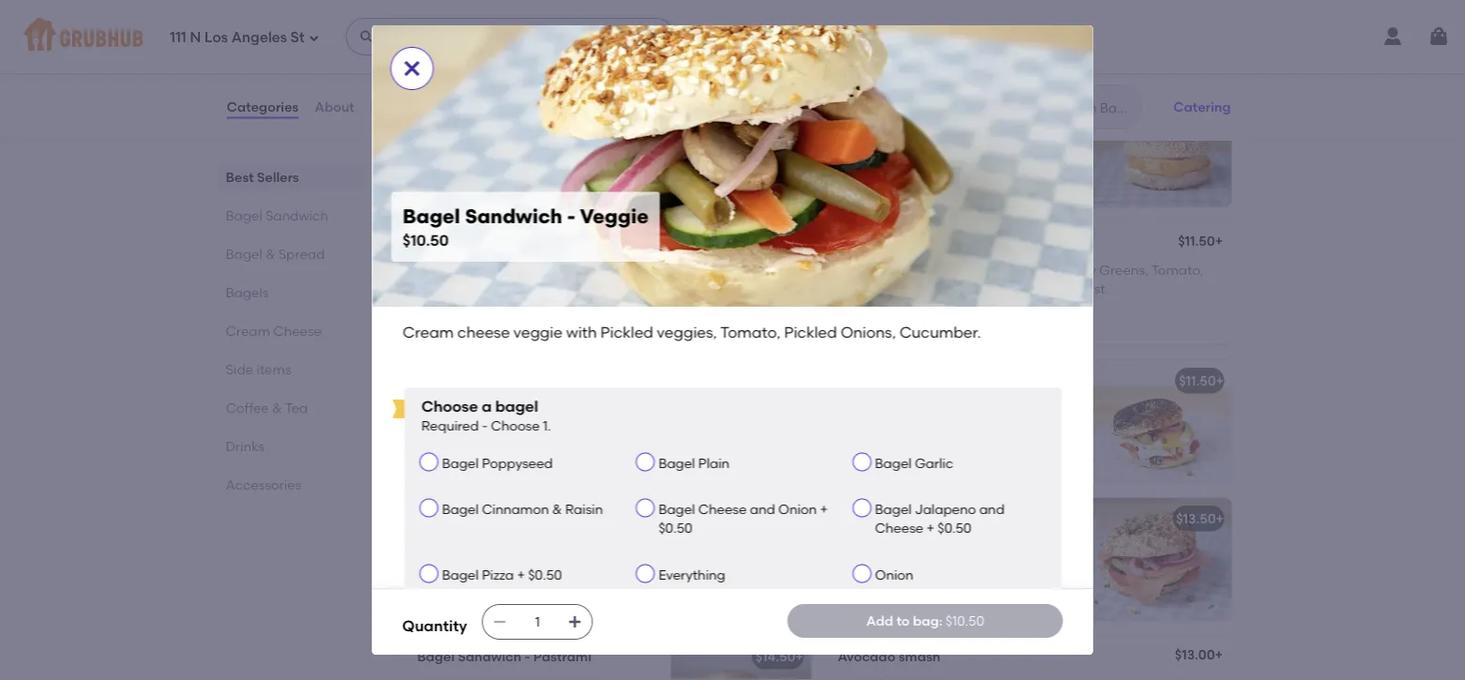 Task type: describe. For each thing, give the bounding box(es) containing it.
drinks tab
[[226, 436, 357, 456]]

sandwich inside bagel sandwich - veggie $10.50
[[464, 204, 562, 228]]

bagel sandwich - avocado smash image
[[671, 499, 811, 621]]

$13.50 +
[[1176, 511, 1224, 527]]

svg image
[[492, 615, 507, 630]]

bagel. inside smashed avocado with shallots, peppers, olives, provolone cheese, poached egg. served as an open face sandwich. we recommend to use our plain bagel.
[[501, 614, 541, 630]]

pickled inside cream cheese with garlic, tomato, avocado, white fish salad, pickled onions, capers, egg sunny side up. we recommend in our everything bagel
[[1008, 419, 1054, 435]]

0 vertical spatial turkey
[[913, 235, 955, 251]]

bagel sandwich - pastrami image
[[671, 637, 811, 680]]

cream for bagel sandwich -  egg & cheese
[[838, 124, 882, 140]]

- for bagel sandwich - pastrami
[[524, 649, 530, 665]]

open
[[594, 576, 627, 592]]

pastrami
[[533, 649, 591, 665]]

bagel inside bagel cheese and onion + $0.50
[[658, 501, 695, 517]]

bag:
[[913, 613, 942, 629]]

$0.50 inside bagel cheese and onion + $0.50
[[658, 520, 692, 536]]

categories button
[[226, 73, 300, 141]]

everything
[[838, 181, 905, 197]]

with for bagel sandwich - lox
[[934, 542, 961, 558]]

up.
[[1041, 438, 1061, 454]]

1 vertical spatial egg
[[578, 373, 603, 389]]

cheese for bagel cheese and onion + $0.50
[[698, 501, 746, 517]]

jalapeno
[[914, 501, 976, 517]]

angeles
[[231, 29, 287, 46]]

onions, inside cream cheese with dijon mustard, baby greens, tomato, pickled onions, brie cheese, turkey breast.
[[887, 281, 935, 297]]

cream cheese
[[226, 323, 322, 339]]

0 vertical spatial veggie
[[513, 262, 556, 278]]

poached
[[417, 576, 475, 592]]

onions, inside cream cheese with garlic, tomato, avocado, white fish salad, pickled onions, capers, egg sunny side up. we recommend in our everything bagel
[[838, 438, 886, 454]]

1 horizontal spatial to
[[896, 613, 910, 629]]

$11.50 + for bagel sandwich - bacon egg avocado & cheese
[[758, 373, 803, 389]]

tomato, inside cream cheese with dijon mustard, baby greens, tomato, pickled onions, brie cheese, turkey breast.
[[1151, 262, 1204, 278]]

bagel sandwich - bacon egg avocado & cheese image
[[671, 361, 811, 483]]

side items
[[226, 361, 291, 377]]

cheese right search icon
[[995, 97, 1044, 113]]

cheese up "a"
[[457, 323, 509, 342]]

onion inside bagel cheese and onion + $0.50
[[778, 501, 816, 517]]

bagel sandwich - smoke white fish salad
[[838, 373, 1106, 389]]

smoke
[[954, 373, 997, 389]]

scrambled
[[838, 143, 906, 159]]

capers.
[[1011, 561, 1058, 577]]

drinks
[[226, 438, 265, 454]]

cinnamon
[[481, 501, 549, 517]]

best for $13.50
[[849, 492, 873, 506]]

$4.50 +
[[761, 97, 803, 113]]

be
[[959, 162, 976, 178]]

cheese inside bagel jalapeno and cheese
[[875, 520, 923, 536]]

we inside cream cheese with garlic, tomato, avocado, white fish salad, pickled onions, capers, egg sunny side up. we recommend in our everything bagel
[[838, 457, 858, 473]]

with for bagel sandwich - avocado smash
[[540, 538, 567, 554]]

bagel inside cream cheese with garlic, scrambled eggs, cheddar cheese. we recommend to be served on our everything bagel
[[908, 181, 945, 197]]

bagel sandwich tab
[[226, 206, 357, 225]]

cheese for cream cheese
[[273, 323, 322, 339]]

seller for bagel sandwich - lox
[[876, 492, 906, 506]]

provolone
[[518, 557, 582, 573]]

plain
[[467, 614, 498, 630]]

best sellers tab
[[226, 167, 357, 187]]

1.
[[542, 418, 550, 434]]

reviews
[[370, 99, 423, 115]]

tea
[[285, 400, 308, 416]]

cheese for bagel sandwich - lox
[[885, 542, 931, 558]]

with down bagel sandwich - veggie $10.50
[[559, 262, 586, 278]]

0 horizontal spatial $13.00
[[755, 511, 795, 527]]

about
[[315, 99, 354, 115]]

we inside cream cheese with garlic, scrambled eggs, cheddar cheese. we recommend to be served on our everything bagel
[[838, 162, 858, 178]]

garlic,
[[967, 400, 1009, 416]]

capers,
[[889, 438, 939, 454]]

0 vertical spatial veggies,
[[417, 281, 470, 297]]

bagel sandwich - build your own
[[417, 101, 630, 117]]

cream cheese with garlic, scrambled eggs, cheddar cheese. we recommend to be served on our everything bagel
[[838, 124, 1065, 197]]

best seller for bagel sandwich - lox
[[849, 492, 906, 506]]

coffee & tea
[[226, 400, 308, 416]]

herbs,
[[964, 542, 1003, 558]]

cream cheese with dijon mustard, baby greens, tomato, pickled onions, brie cheese, turkey breast.
[[838, 262, 1204, 297]]

bagel sandwich inside tab
[[226, 207, 328, 223]]

coffee & tea tab
[[226, 398, 357, 418]]

& up garlic,
[[982, 97, 992, 113]]

- for bagel sandwich - build your own
[[524, 101, 530, 117]]

pizza
[[481, 567, 513, 583]]

with for bagel sandwich - smoke white fish salad
[[937, 400, 963, 416]]

0 vertical spatial avocado
[[606, 373, 664, 389]]

cream cheese with garlic, tomato, avocado, white fish salad, pickled onions, capers, egg sunny side up. we recommend in our everything bagel
[[838, 400, 1064, 492]]

bagel sandwich - pastrami
[[417, 649, 591, 665]]

$14.50 +
[[755, 649, 803, 665]]

with for bagel sandwich -  egg & cheese
[[934, 124, 961, 140]]

bagel inside bagel jalapeno and cheese
[[875, 501, 911, 517]]

cream for bagel sandwich - veggie
[[417, 262, 462, 278]]

bagel inside bagel & spread tab
[[226, 246, 262, 262]]

- for bagel sandwich - smoke white fish salad
[[945, 373, 951, 389]]

a
[[481, 397, 491, 415]]

lox,
[[1006, 542, 1027, 558]]

bagels
[[226, 284, 269, 300]]

poppyseed
[[481, 455, 552, 471]]

+ $0.50
[[926, 520, 971, 536]]

brie inside cream cheese with dijon mustard, baby greens, tomato, pickled onions, brie cheese, turkey breast.
[[938, 281, 962, 297]]

turkey inside cream cheese with dijon mustard, baby greens, tomato, pickled onions, brie cheese, turkey breast.
[[1020, 281, 1061, 297]]

we inside smashed avocado with shallots, peppers, olives, provolone cheese, poached egg. served as an open face sandwich. we recommend to use our plain bagel.
[[516, 595, 537, 611]]

1 horizontal spatial white
[[1000, 373, 1038, 389]]

& left raisin
[[552, 501, 562, 517]]

1 horizontal spatial brie
[[971, 235, 996, 251]]

1 vertical spatial $13.00 +
[[1175, 647, 1223, 663]]

items
[[256, 361, 291, 377]]

- for bagel sandwich - avocado smash
[[524, 511, 530, 527]]

in
[[943, 457, 954, 473]]

n
[[190, 29, 201, 46]]

tomato, down bagel sandwich - veggie
[[472, 281, 525, 297]]

$13.50
[[1176, 511, 1216, 527]]

side
[[226, 361, 253, 377]]

111
[[170, 29, 186, 46]]

cheese for bagel sandwich - veggie
[[465, 262, 510, 278]]

with
[[937, 262, 966, 278]]

to inside smashed avocado with shallots, peppers, olives, provolone cheese, poached egg. served as an open face sandwich. we recommend to use our plain bagel.
[[622, 595, 635, 611]]

tomato, up bagel sandwich - bacon egg avocado & cheese image
[[720, 323, 780, 342]]

egg.
[[478, 576, 506, 592]]

0 vertical spatial egg
[[954, 97, 979, 113]]

onions,
[[963, 561, 1008, 577]]

& left tea
[[272, 400, 282, 416]]

$4.50
[[761, 97, 795, 113]]

an
[[575, 576, 591, 592]]

1 vertical spatial cream cheese veggie with pickled veggies, tomato, pickled onions, cucumber.
[[402, 323, 981, 342]]

0 vertical spatial bagel sandwich
[[402, 41, 562, 65]]

& left spread
[[266, 246, 275, 262]]

accessories
[[226, 477, 301, 493]]

catering
[[1173, 99, 1231, 115]]

white inside cream cheese with garlic, tomato, avocado, white fish salad, pickled onions, capers, egg sunny side up. we recommend in our everything bagel
[[901, 419, 938, 435]]

cheese,
[[966, 281, 1017, 297]]

main navigation navigation
[[0, 0, 1465, 73]]

cream inside tab
[[226, 323, 270, 339]]

we inside cream cheese with herbs, lox, tomato, cucumber, onions, capers. we recommend on our sesame bagel.
[[838, 580, 858, 596]]

bagel sandwich - avocado smash
[[417, 511, 636, 527]]

bagel sandwich - veggie image
[[671, 223, 811, 345]]

required
[[421, 418, 478, 434]]

garlic,
[[964, 124, 1004, 140]]

cheese for bagel sandwich -  egg & cheese
[[885, 124, 931, 140]]

bagel & spread
[[226, 246, 325, 262]]

1 vertical spatial veggie
[[513, 323, 562, 342]]

los
[[204, 29, 228, 46]]

with up bagel sandwich - bacon egg avocado & cheese
[[566, 323, 596, 342]]

plain
[[698, 455, 729, 471]]

& up bagel plain
[[667, 373, 677, 389]]

+ inside bagel cheese and onion + $0.50
[[820, 501, 827, 517]]

cream cheese with herbs, lox, tomato, cucumber, onions, capers. we recommend on our sesame bagel.
[[838, 542, 1058, 615]]

add
[[866, 613, 893, 629]]

your
[[569, 101, 597, 117]]

eggs,
[[909, 143, 944, 159]]

bagel sandwich - veggie
[[417, 235, 578, 251]]

1 vertical spatial avocado
[[533, 511, 591, 527]]

1 vertical spatial choose
[[490, 418, 539, 434]]

st
[[290, 29, 305, 46]]

bagel sandwich - lox image
[[1091, 499, 1232, 621]]

tomato,
[[838, 561, 888, 577]]



Task type: vqa. For each thing, say whether or not it's contained in the screenshot.
Cold
no



Task type: locate. For each thing, give the bounding box(es) containing it.
smashed avocado with shallots, peppers, olives, provolone cheese, poached egg. served as an open face sandwich. we recommend to use our plain bagel.
[[417, 538, 635, 630]]

spread
[[279, 246, 325, 262]]

$10.50 inside bagel sandwich - veggie $10.50
[[402, 231, 448, 249]]

0 horizontal spatial and
[[749, 501, 775, 517]]

shallots,
[[570, 538, 622, 554]]

bagel inside bagel sandwich tab
[[226, 207, 262, 223]]

$0.50 left an
[[528, 567, 562, 583]]

0 horizontal spatial $13.00 +
[[755, 511, 803, 527]]

cucumber. up bagel sandwich - smoke white fish salad
[[899, 323, 981, 342]]

0 horizontal spatial on
[[943, 580, 959, 596]]

cream for sandwich - turkey & brie
[[838, 262, 882, 278]]

and up herbs,
[[979, 501, 1004, 517]]

veggie for bagel sandwich - veggie $10.50
[[580, 204, 648, 228]]

tomato, inside cream cheese with garlic, tomato, avocado, white fish salad, pickled onions, capers, egg sunny side up. we recommend in our everything bagel
[[1012, 400, 1064, 416]]

bagel cinnamon & raisin
[[442, 501, 603, 517]]

dijon
[[969, 262, 1002, 278]]

and down bagel sandwich - bacon egg avocado & cheese image
[[749, 501, 775, 517]]

$10.50 +
[[1176, 97, 1224, 113], [755, 235, 803, 251]]

- for bagel sandwich - veggie
[[524, 235, 530, 251]]

our
[[1044, 162, 1065, 178], [957, 457, 978, 473], [962, 580, 983, 596], [442, 614, 463, 630]]

0 horizontal spatial everything
[[658, 567, 725, 583]]

best for bagels
[[226, 169, 254, 185]]

egg inside cream cheese with garlic, tomato, avocado, white fish salad, pickled onions, capers, egg sunny side up. we recommend in our everything bagel
[[942, 438, 967, 454]]

garlic
[[914, 455, 953, 471]]

0 vertical spatial $13.00
[[755, 511, 795, 527]]

1 vertical spatial everything
[[658, 567, 725, 583]]

side items tab
[[226, 359, 357, 379]]

1 vertical spatial veggie
[[533, 235, 578, 251]]

$11.50 for bagel sandwich - bacon egg avocado & cheese
[[758, 373, 795, 389]]

sellers
[[257, 169, 299, 185]]

cheese for cream cheese with garlic, tomato, avocado, white fish salad, pickled onions, capers, egg sunny side up. we recommend in our everything bagel
[[885, 400, 934, 416]]

0 vertical spatial everything
[[981, 457, 1048, 473]]

$11.50 for bagel sandwich - smoke white fish salad
[[1179, 373, 1216, 389]]

&
[[982, 97, 992, 113], [958, 235, 968, 251], [266, 246, 275, 262], [667, 373, 677, 389], [272, 400, 282, 416], [552, 501, 562, 517]]

Search Brooklyn Bagel Bakery search field
[[992, 99, 1136, 116]]

recommend inside smashed avocado with shallots, peppers, olives, provolone cheese, poached egg. served as an open face sandwich. we recommend to use our plain bagel.
[[540, 595, 619, 611]]

on down cheese. at the right top of page
[[1024, 162, 1041, 178]]

0 vertical spatial best seller
[[428, 78, 486, 92]]

1 horizontal spatial $0.50
[[658, 520, 692, 536]]

0 horizontal spatial $0.50
[[528, 567, 562, 583]]

avocado,
[[838, 419, 898, 435]]

veggie down bagel sandwich - veggie $10.50
[[513, 262, 556, 278]]

mustard,
[[1005, 262, 1060, 278]]

- for bagel sandwich - lox
[[945, 515, 951, 531]]

cream inside cream cheese with garlic, tomato, avocado, white fish salad, pickled onions, capers, egg sunny side up. we recommend in our everything bagel
[[838, 400, 882, 416]]

cheese inside cream cheese with garlic, scrambled eggs, cheddar cheese. we recommend to be served on our everything bagel
[[885, 124, 931, 140]]

best seller up bagel sandwich - lox
[[849, 492, 906, 506]]

2 horizontal spatial avocado
[[838, 649, 895, 665]]

svg image
[[1428, 25, 1450, 48], [359, 29, 374, 44], [308, 32, 320, 44], [400, 57, 423, 80], [568, 615, 583, 630]]

bagel garlic
[[875, 455, 953, 471]]

cheese inside bagel cheese and onion + $0.50
[[698, 501, 746, 517]]

to left be
[[943, 162, 956, 178]]

on
[[1024, 162, 1041, 178], [943, 580, 959, 596]]

seller for bagel sandwich - build your own
[[455, 78, 486, 92]]

fish
[[1041, 373, 1067, 389]]

- for bagel sandwich -  egg & cheese
[[945, 97, 951, 113]]

0 vertical spatial on
[[1024, 162, 1041, 178]]

choose a bagel required - choose 1.
[[421, 397, 550, 434]]

0 vertical spatial veggie
[[580, 204, 648, 228]]

1 vertical spatial seller
[[876, 492, 906, 506]]

1 horizontal spatial avocado
[[606, 373, 664, 389]]

veggie
[[513, 262, 556, 278], [513, 323, 562, 342]]

0 horizontal spatial onion
[[778, 501, 816, 517]]

categories
[[227, 99, 299, 115]]

bagel poppyseed
[[442, 455, 552, 471]]

turkey up with
[[913, 235, 955, 251]]

cheese for cream cheese with dijon mustard, baby greens, tomato, pickled onions, brie cheese, turkey breast.
[[885, 262, 934, 278]]

we
[[838, 162, 858, 178], [838, 457, 858, 473], [838, 580, 858, 596], [516, 595, 537, 611]]

2 horizontal spatial best
[[849, 492, 873, 506]]

0 horizontal spatial bagel sandwich
[[226, 207, 328, 223]]

2 vertical spatial best
[[849, 492, 873, 506]]

$11.50
[[1178, 233, 1215, 249], [758, 373, 795, 389], [1179, 373, 1216, 389]]

0 horizontal spatial best seller
[[428, 78, 486, 92]]

search icon image
[[964, 96, 987, 118]]

0 vertical spatial cream cheese veggie with pickled veggies, tomato, pickled onions, cucumber.
[[417, 262, 635, 316]]

bagel down avocado, at the right of page
[[838, 476, 874, 492]]

we down served
[[516, 595, 537, 611]]

with inside cream cheese with garlic, tomato, avocado, white fish salad, pickled onions, capers, egg sunny side up. we recommend in our everything bagel
[[937, 400, 963, 416]]

bagel sandwich down sellers
[[226, 207, 328, 223]]

bagel plain
[[658, 455, 729, 471]]

greens,
[[1099, 262, 1148, 278]]

bagel sandwich -  egg & cheese image
[[1091, 85, 1232, 207]]

with inside cream cheese with herbs, lox, tomato, cucumber, onions, capers. we recommend on our sesame bagel.
[[934, 542, 961, 558]]

with down + $0.50
[[934, 542, 961, 558]]

bagel jalapeno and cheese
[[875, 501, 1004, 536]]

sunny
[[970, 438, 1009, 454]]

cucumber,
[[891, 561, 960, 577]]

everything inside cream cheese with garlic, tomato, avocado, white fish salad, pickled onions, capers, egg sunny side up. we recommend in our everything bagel
[[981, 457, 1048, 473]]

bagel inside choose a bagel required - choose 1.
[[495, 397, 538, 415]]

0 horizontal spatial smash
[[594, 511, 636, 527]]

bagels tab
[[226, 282, 357, 302]]

pickled inside cream cheese with dijon mustard, baby greens, tomato, pickled onions, brie cheese, turkey breast.
[[838, 281, 884, 297]]

bagel down eggs,
[[908, 181, 945, 197]]

bacon
[[533, 373, 575, 389]]

1 horizontal spatial onion
[[875, 567, 913, 583]]

1 vertical spatial brie
[[938, 281, 962, 297]]

1 horizontal spatial cucumber.
[[899, 323, 981, 342]]

cheese down plain
[[698, 501, 746, 517]]

best seller right reviews button
[[428, 78, 486, 92]]

bagel cheese and onion + $0.50
[[658, 501, 827, 536]]

fish
[[941, 419, 963, 435]]

white left fish
[[1000, 373, 1038, 389]]

0 horizontal spatial white
[[901, 419, 938, 435]]

111 n los angeles st
[[170, 29, 305, 46]]

bagel. down tomato,
[[838, 599, 878, 615]]

egg right bacon
[[578, 373, 603, 389]]

served
[[510, 576, 553, 592]]

turkey
[[913, 235, 955, 251], [1020, 281, 1061, 297]]

0 horizontal spatial $10.50 +
[[755, 235, 803, 251]]

cheese up cucumber,
[[875, 520, 923, 536]]

- inside choose a bagel required - choose 1.
[[482, 418, 487, 434]]

recommend inside cream cheese with garlic, tomato, avocado, white fish salad, pickled onions, capers, egg sunny side up. we recommend in our everything bagel
[[861, 457, 940, 473]]

cream inside cream cheese with garlic, scrambled eggs, cheddar cheese. we recommend to be served on our everything bagel
[[838, 124, 882, 140]]

1 vertical spatial cucumber.
[[899, 323, 981, 342]]

2 vertical spatial bagel
[[838, 476, 874, 492]]

2 vertical spatial to
[[896, 613, 910, 629]]

pickled
[[589, 262, 635, 278], [528, 281, 574, 297], [838, 281, 884, 297], [600, 323, 653, 342], [784, 323, 837, 342], [1008, 419, 1054, 435]]

1 horizontal spatial bagel.
[[838, 599, 878, 615]]

1 horizontal spatial bagel
[[838, 476, 874, 492]]

1 horizontal spatial smash
[[899, 649, 941, 665]]

cheese down bagels tab
[[273, 323, 322, 339]]

tomato, right greens,
[[1151, 262, 1204, 278]]

0 vertical spatial smash
[[594, 511, 636, 527]]

$0.50 down jalapeno
[[937, 520, 971, 536]]

recommend down capers,
[[861, 457, 940, 473]]

bagel inside cream cheese with garlic, tomato, avocado, white fish salad, pickled onions, capers, egg sunny side up. we recommend in our everything bagel
[[838, 476, 874, 492]]

veggie inside bagel sandwich - veggie $10.50
[[580, 204, 648, 228]]

bagel sandwich - bacon egg avocado & cheese
[[417, 373, 726, 389]]

0 vertical spatial bagel
[[908, 181, 945, 197]]

& up with
[[958, 235, 968, 251]]

cream
[[838, 124, 882, 140], [417, 262, 462, 278], [838, 262, 882, 278], [226, 323, 270, 339], [402, 323, 453, 342], [838, 400, 882, 416], [838, 542, 882, 558]]

avocado
[[480, 538, 537, 554]]

$11.50 +
[[1178, 233, 1223, 249], [758, 373, 803, 389], [1179, 373, 1224, 389]]

2 horizontal spatial bagel
[[908, 181, 945, 197]]

cheese inside cream cheese with herbs, lox, tomato, cucumber, onions, capers. we recommend on our sesame bagel.
[[885, 542, 931, 558]]

0 vertical spatial best
[[428, 78, 453, 92]]

1 horizontal spatial best
[[428, 78, 453, 92]]

use
[[417, 614, 439, 630]]

veggie for bagel sandwich - veggie
[[533, 235, 578, 251]]

we down avocado, at the right of page
[[838, 457, 858, 473]]

1 horizontal spatial choose
[[490, 418, 539, 434]]

bagel sandwich - build your own image
[[671, 85, 811, 207]]

0 vertical spatial brie
[[971, 235, 996, 251]]

+
[[795, 97, 803, 113], [1216, 97, 1224, 113], [1215, 233, 1223, 249], [795, 235, 803, 251], [795, 373, 803, 389], [1216, 373, 1224, 389], [820, 501, 827, 517], [795, 511, 803, 527], [1216, 511, 1224, 527], [926, 520, 934, 536], [517, 567, 524, 583], [1215, 647, 1223, 663], [795, 649, 803, 665]]

1 horizontal spatial on
[[1024, 162, 1041, 178]]

bagel sandwich up bagel sandwich - build your own
[[402, 41, 562, 65]]

best seller for bagel sandwich - build your own
[[428, 78, 486, 92]]

- for bagel sandwich - bacon egg avocado & cheese
[[524, 373, 530, 389]]

peppers,
[[417, 557, 473, 573]]

bagel inside bagel sandwich - veggie $10.50
[[402, 204, 460, 228]]

and for cheese
[[749, 501, 775, 517]]

cheddar
[[947, 143, 1001, 159]]

Input item quantity number field
[[517, 605, 558, 639]]

brie down with
[[938, 281, 962, 297]]

2 horizontal spatial to
[[943, 162, 956, 178]]

brie up the dijon
[[971, 235, 996, 251]]

bagel.
[[838, 599, 878, 615], [501, 614, 541, 630]]

with inside cream cheese with garlic, scrambled eggs, cheddar cheese. we recommend to be served on our everything bagel
[[934, 124, 961, 140]]

1 vertical spatial bagel sandwich
[[226, 207, 328, 223]]

face
[[417, 595, 446, 611]]

1 horizontal spatial seller
[[876, 492, 906, 506]]

served
[[979, 162, 1021, 178]]

bagel. inside cream cheese with herbs, lox, tomato, cucumber, onions, capers. we recommend on our sesame bagel.
[[838, 599, 878, 615]]

with up provolone
[[540, 538, 567, 554]]

1 vertical spatial $10.50 +
[[755, 235, 803, 251]]

our down cheese. at the right top of page
[[1044, 162, 1065, 178]]

0 horizontal spatial veggie
[[533, 235, 578, 251]]

on inside cream cheese with garlic, scrambled eggs, cheddar cheese. we recommend to be served on our everything bagel
[[1024, 162, 1041, 178]]

0 vertical spatial to
[[943, 162, 956, 178]]

cheese up cucumber,
[[885, 542, 931, 558]]

egg
[[954, 97, 979, 113], [578, 373, 603, 389], [942, 438, 967, 454]]

and
[[749, 501, 775, 517], [979, 501, 1004, 517]]

smash
[[594, 511, 636, 527], [899, 649, 941, 665]]

veggies,
[[417, 281, 470, 297], [656, 323, 717, 342]]

about button
[[314, 73, 355, 141]]

2 horizontal spatial $0.50
[[937, 520, 971, 536]]

with down bagel sandwich -  egg & cheese
[[934, 124, 961, 140]]

cream cheese tab
[[226, 321, 357, 341]]

as
[[557, 576, 571, 592]]

tomato, down fish
[[1012, 400, 1064, 416]]

1 horizontal spatial $13.00
[[1175, 647, 1215, 663]]

1 and from the left
[[749, 501, 775, 517]]

breast.
[[1064, 281, 1108, 297]]

1 vertical spatial smash
[[899, 649, 941, 665]]

- for bagel sandwich - veggie $10.50
[[567, 204, 575, 228]]

cheese up bagel plain
[[680, 373, 726, 389]]

cream for bagel sandwich - smoke white fish salad
[[838, 400, 882, 416]]

and for jalapeno
[[979, 501, 1004, 517]]

coffee
[[226, 400, 269, 416]]

$13.00
[[755, 511, 795, 527], [1175, 647, 1215, 663]]

sesame
[[986, 580, 1036, 596]]

on inside cream cheese with herbs, lox, tomato, cucumber, onions, capers. we recommend on our sesame bagel.
[[943, 580, 959, 596]]

our inside cream cheese with garlic, scrambled eggs, cheddar cheese. we recommend to be served on our everything bagel
[[1044, 162, 1065, 178]]

0 horizontal spatial brie
[[938, 281, 962, 297]]

cream inside cream cheese with dijon mustard, baby greens, tomato, pickled onions, brie cheese, turkey breast.
[[838, 262, 882, 278]]

bagel sandwich -  egg & cheese
[[838, 97, 1044, 113]]

cheese up capers,
[[885, 400, 934, 416]]

0 vertical spatial cucumber.
[[417, 300, 488, 316]]

with inside smashed avocado with shallots, peppers, olives, provolone cheese, poached egg. served as an open face sandwich. we recommend to use our plain bagel.
[[540, 538, 567, 554]]

and inside bagel cheese and onion + $0.50
[[749, 501, 775, 517]]

build
[[533, 101, 566, 117]]

everything down bagel cheese and onion + $0.50
[[658, 567, 725, 583]]

accessories tab
[[226, 475, 357, 495]]

1 horizontal spatial turkey
[[1020, 281, 1061, 297]]

cheese down bagel sandwich - veggie
[[465, 262, 510, 278]]

$10.50 + for cream cheese veggie with pickled veggies, tomato, pickled onions, cucumber.
[[755, 235, 803, 251]]

cheese inside cream cheese with garlic, tomato, avocado, white fish salad, pickled onions, capers, egg sunny side up. we recommend in our everything bagel
[[885, 400, 934, 416]]

lox
[[954, 515, 980, 531]]

own
[[600, 101, 630, 117]]

turkey down mustard,
[[1020, 281, 1061, 297]]

avocado down add
[[838, 649, 895, 665]]

0 vertical spatial $13.00 +
[[755, 511, 803, 527]]

choose up the required
[[421, 397, 478, 415]]

0 vertical spatial $10.50 +
[[1176, 97, 1224, 113]]

seller
[[455, 78, 486, 92], [876, 492, 906, 506]]

1 horizontal spatial $10.50 +
[[1176, 97, 1224, 113]]

cheese up eggs,
[[885, 124, 931, 140]]

with up fish
[[937, 400, 963, 416]]

1 vertical spatial best seller
[[849, 492, 906, 506]]

2 vertical spatial avocado
[[838, 649, 895, 665]]

1 horizontal spatial $13.00 +
[[1175, 647, 1223, 663]]

1 horizontal spatial veggie
[[580, 204, 648, 228]]

recommend inside cream cheese with herbs, lox, tomato, cucumber, onions, capers. we recommend on our sesame bagel.
[[861, 580, 940, 596]]

0 horizontal spatial veggies,
[[417, 281, 470, 297]]

best sellers
[[226, 169, 299, 185]]

1 vertical spatial on
[[943, 580, 959, 596]]

1 horizontal spatial bagel sandwich
[[402, 41, 562, 65]]

0 horizontal spatial bagel.
[[501, 614, 541, 630]]

1 horizontal spatial best seller
[[849, 492, 906, 506]]

cheese.
[[1005, 143, 1054, 159]]

best up bagel sandwich - lox
[[849, 492, 873, 506]]

our right in
[[957, 457, 978, 473]]

1 vertical spatial onion
[[875, 567, 913, 583]]

to right add
[[896, 613, 910, 629]]

0 horizontal spatial bagel
[[495, 397, 538, 415]]

our down onions,
[[962, 580, 983, 596]]

$10.50 + for cream cheese with garlic, scrambled eggs, cheddar cheese. we recommend to be served on our everything bagel
[[1176, 97, 1224, 113]]

2 and from the left
[[979, 501, 1004, 517]]

best inside tab
[[226, 169, 254, 185]]

0 horizontal spatial turkey
[[913, 235, 955, 251]]

1 vertical spatial bagel
[[495, 397, 538, 415]]

sandwich.
[[449, 595, 513, 611]]

0 horizontal spatial cucumber.
[[417, 300, 488, 316]]

recommend down an
[[540, 595, 619, 611]]

recommend inside cream cheese with garlic, scrambled eggs, cheddar cheese. we recommend to be served on our everything bagel
[[861, 162, 940, 178]]

smashed
[[417, 538, 477, 554]]

raisin
[[565, 501, 603, 517]]

and inside bagel jalapeno and cheese
[[979, 501, 1004, 517]]

smash up the shallots,
[[594, 511, 636, 527]]

our inside cream cheese with garlic, tomato, avocado, white fish salad, pickled onions, capers, egg sunny side up. we recommend in our everything bagel
[[957, 457, 978, 473]]

cream for bagel sandwich - lox
[[838, 542, 882, 558]]

white up capers,
[[901, 419, 938, 435]]

1 vertical spatial white
[[901, 419, 938, 435]]

0 horizontal spatial avocado
[[533, 511, 591, 527]]

1 vertical spatial $13.00
[[1175, 647, 1215, 663]]

$11.50 + for bagel sandwich - smoke white fish salad
[[1179, 373, 1224, 389]]

best for $4.50
[[428, 78, 453, 92]]

everything down side
[[981, 457, 1048, 473]]

$0.50 down bagel plain
[[658, 520, 692, 536]]

our right the use
[[442, 614, 463, 630]]

to down open on the left of page
[[622, 595, 635, 611]]

egg up garlic,
[[954, 97, 979, 113]]

catering button
[[1165, 86, 1239, 128]]

0 horizontal spatial best
[[226, 169, 254, 185]]

sandwich - turkey & brie
[[838, 235, 996, 251]]

1 horizontal spatial veggies,
[[656, 323, 717, 342]]

cheese down 'sandwich - turkey & brie'
[[885, 262, 934, 278]]

0 vertical spatial seller
[[455, 78, 486, 92]]

1 vertical spatial turkey
[[1020, 281, 1061, 297]]

salad,
[[966, 419, 1005, 435]]

sandwich inside tab
[[266, 207, 328, 223]]

cheese,
[[585, 557, 634, 573]]

on down cucumber,
[[943, 580, 959, 596]]

bagel sandwich - smoke white fish salad image
[[1091, 361, 1232, 483]]

bagel & spread tab
[[226, 244, 357, 264]]

recommend down eggs,
[[861, 162, 940, 178]]

our inside cream cheese with herbs, lox, tomato, cucumber, onions, capers. we recommend on our sesame bagel.
[[962, 580, 983, 596]]

cucumber.
[[417, 300, 488, 316], [899, 323, 981, 342]]

cheese
[[885, 124, 931, 140], [465, 262, 510, 278], [457, 323, 509, 342], [680, 373, 726, 389], [885, 542, 931, 558]]

0 vertical spatial choose
[[421, 397, 478, 415]]

1 horizontal spatial and
[[979, 501, 1004, 517]]

recommend
[[861, 162, 940, 178], [861, 457, 940, 473], [861, 580, 940, 596], [540, 595, 619, 611]]

to
[[943, 162, 956, 178], [622, 595, 635, 611], [896, 613, 910, 629]]

best left sellers
[[226, 169, 254, 185]]

1 vertical spatial to
[[622, 595, 635, 611]]

choose left 1.
[[490, 418, 539, 434]]

sandwich
[[464, 41, 562, 65], [878, 97, 942, 113], [458, 101, 521, 117], [464, 204, 562, 228], [266, 207, 328, 223], [458, 235, 521, 251], [838, 235, 901, 251], [458, 373, 521, 389], [878, 373, 942, 389], [458, 511, 521, 527], [878, 515, 942, 531], [458, 649, 521, 665]]

veggie up bacon
[[513, 323, 562, 342]]

our inside smashed avocado with shallots, peppers, olives, provolone cheese, poached egg. served as an open face sandwich. we recommend to use our plain bagel.
[[442, 614, 463, 630]]

1 vertical spatial veggies,
[[656, 323, 717, 342]]

avocado
[[606, 373, 664, 389], [533, 511, 591, 527], [838, 649, 895, 665]]

to inside cream cheese with garlic, scrambled eggs, cheddar cheese. we recommend to be served on our everything bagel
[[943, 162, 956, 178]]

with
[[934, 124, 961, 140], [559, 262, 586, 278], [566, 323, 596, 342], [937, 400, 963, 416], [540, 538, 567, 554], [934, 542, 961, 558]]

cheese inside tab
[[273, 323, 322, 339]]

egg down fish
[[942, 438, 967, 454]]

seller up bagel sandwich - lox
[[876, 492, 906, 506]]

avocado right bacon
[[606, 373, 664, 389]]

best right reviews button
[[428, 78, 453, 92]]

everything
[[981, 457, 1048, 473], [658, 567, 725, 583]]

cheese inside cream cheese with dijon mustard, baby greens, tomato, pickled onions, brie cheese, turkey breast.
[[885, 262, 934, 278]]

recommend down cucumber,
[[861, 580, 940, 596]]

we down tomato,
[[838, 580, 858, 596]]

seller up bagel sandwich - build your own
[[455, 78, 486, 92]]

0 horizontal spatial choose
[[421, 397, 478, 415]]

1 horizontal spatial everything
[[981, 457, 1048, 473]]

avocado smash
[[838, 649, 941, 665]]

avocado up the shallots,
[[533, 511, 591, 527]]

bagel. right 'plain' on the left bottom of the page
[[501, 614, 541, 630]]

cream inside cream cheese with herbs, lox, tomato, cucumber, onions, capers. we recommend on our sesame bagel.
[[838, 542, 882, 558]]

reviews button
[[369, 73, 424, 141]]

quantity
[[402, 617, 467, 635]]

1 vertical spatial best
[[226, 169, 254, 185]]

cucumber. down bagel sandwich - veggie
[[417, 300, 488, 316]]

- inside bagel sandwich - veggie $10.50
[[567, 204, 575, 228]]

0 vertical spatial white
[[1000, 373, 1038, 389]]

we up everything
[[838, 162, 858, 178]]

smash down add to bag: $10.50
[[899, 649, 941, 665]]

bagel right "a"
[[495, 397, 538, 415]]



